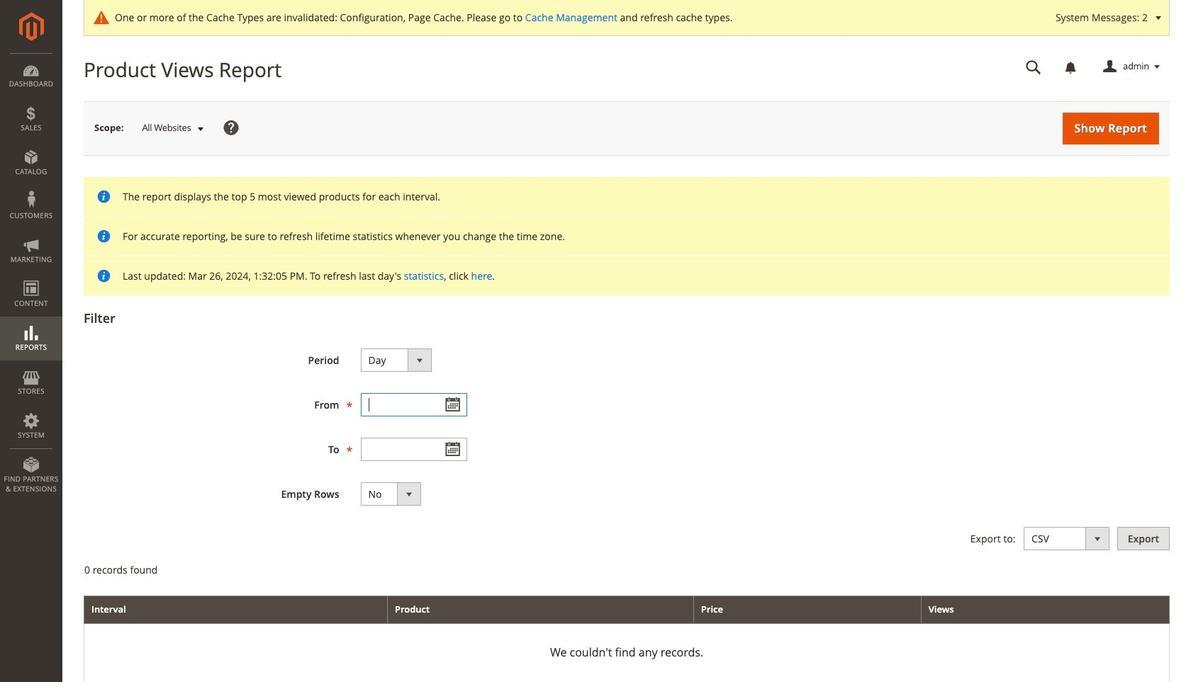 Task type: vqa. For each thing, say whether or not it's contained in the screenshot.
text field
yes



Task type: locate. For each thing, give the bounding box(es) containing it.
menu bar
[[0, 53, 62, 501]]

None text field
[[1016, 55, 1052, 79], [361, 394, 467, 417], [361, 438, 467, 462], [1016, 55, 1052, 79], [361, 394, 467, 417], [361, 438, 467, 462]]



Task type: describe. For each thing, give the bounding box(es) containing it.
magento admin panel image
[[19, 12, 44, 41]]



